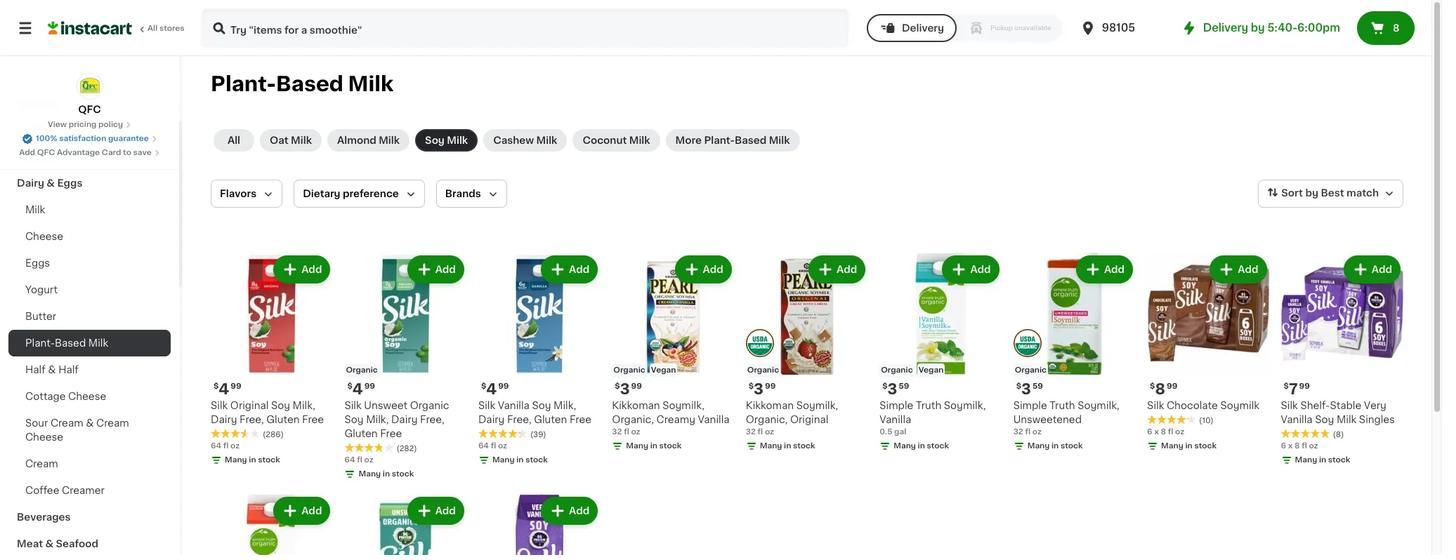 Task type: locate. For each thing, give the bounding box(es) containing it.
original inside silk original soy milk, dairy free, gluten free
[[230, 401, 269, 411]]

milk, inside silk vanilla soy milk, dairy free, gluten free
[[554, 401, 576, 411]]

0 horizontal spatial based
[[55, 339, 86, 348]]

3 up 0.5
[[888, 382, 897, 397]]

99 for silk chocolate soymilk
[[1167, 383, 1178, 391]]

singles
[[1359, 416, 1395, 425]]

2 $ from the left
[[347, 383, 353, 391]]

all left the stores
[[148, 25, 158, 32]]

yogurt
[[25, 285, 58, 295]]

gluten inside silk original soy milk, dairy free, gluten free
[[266, 416, 300, 425]]

milk,
[[293, 401, 315, 411], [554, 401, 576, 411], [366, 416, 389, 425]]

1 horizontal spatial based
[[276, 74, 343, 94]]

0 vertical spatial plant-based milk
[[211, 74, 394, 94]]

0 horizontal spatial delivery
[[902, 23, 944, 33]]

stock down (39)
[[526, 457, 548, 465]]

0.5
[[880, 429, 893, 437]]

satisfaction
[[59, 135, 106, 143]]

1 horizontal spatial qfc
[[78, 105, 101, 115]]

1 59 from the left
[[899, 383, 909, 391]]

plant-based milk
[[211, 74, 394, 94], [25, 339, 108, 348]]

1 truth from the left
[[916, 401, 942, 411]]

1 vertical spatial original
[[790, 416, 829, 425]]

2 horizontal spatial plant-
[[704, 136, 735, 145]]

$ for silk chocolate soymilk
[[1150, 383, 1155, 391]]

plant-based milk inside plant-based milk link
[[25, 339, 108, 348]]

1 $ 3 99 from the left
[[615, 382, 642, 397]]

many down silk unsweet organic soy milk, dairy free, gluten free
[[359, 471, 381, 479]]

1 horizontal spatial 6 x 8 fl oz
[[1281, 443, 1318, 451]]

1 horizontal spatial all
[[228, 136, 240, 145]]

5 $ from the left
[[1150, 383, 1155, 391]]

99 up silk vanilla soy milk, dairy free, gluten free
[[498, 383, 509, 391]]

7 99 from the left
[[1299, 383, 1310, 391]]

1 vertical spatial 6 x 8 fl oz
[[1281, 443, 1318, 451]]

1 kikkoman from the left
[[612, 401, 660, 411]]

1 horizontal spatial organic,
[[746, 416, 788, 425]]

2 vertical spatial plant-
[[25, 339, 55, 348]]

2 59 from the left
[[1033, 383, 1043, 391]]

2 horizontal spatial based
[[735, 136, 767, 145]]

1 vertical spatial eggs
[[25, 259, 50, 268]]

2 4 from the left
[[353, 382, 363, 397]]

1 horizontal spatial 6
[[1281, 443, 1286, 451]]

2 kikkoman from the left
[[746, 401, 794, 411]]

silk inside silk unsweet organic soy milk, dairy free, gluten free
[[345, 401, 362, 411]]

5 silk from the left
[[1281, 401, 1298, 411]]

view
[[48, 121, 67, 129]]

8 $ from the left
[[1016, 383, 1022, 391]]

dairy
[[17, 178, 44, 188], [211, 416, 237, 425], [391, 416, 418, 425], [478, 416, 505, 425]]

1 horizontal spatial milk,
[[366, 416, 389, 425]]

$ inside $ 7 99
[[1284, 383, 1289, 391]]

based up oat milk link
[[276, 74, 343, 94]]

6 $ from the left
[[481, 383, 486, 391]]

0 horizontal spatial organic vegan
[[614, 367, 676, 375]]

in
[[650, 443, 658, 451], [918, 443, 925, 451], [1186, 443, 1193, 451], [784, 443, 791, 451], [1052, 443, 1059, 451], [249, 457, 256, 465], [517, 457, 524, 465], [1319, 457, 1327, 465], [383, 471, 390, 479]]

service type group
[[867, 14, 1063, 42]]

delivery inside 'button'
[[902, 23, 944, 33]]

& down cottage cheese link
[[86, 419, 94, 429]]

by inside delivery by 5:40-6:00pm link
[[1251, 22, 1265, 33]]

x for 7
[[1288, 443, 1293, 451]]

$ 3 99 up kikkoman soymilk, organic, creamy vanilla 32 fl oz
[[615, 382, 642, 397]]

free, inside silk original soy milk, dairy free, gluten free
[[240, 416, 264, 425]]

0 horizontal spatial 64
[[211, 443, 221, 451]]

$ 4 99
[[214, 382, 241, 397], [347, 382, 375, 397], [481, 383, 509, 397]]

0 horizontal spatial 4
[[219, 382, 229, 397]]

0 vertical spatial by
[[1251, 22, 1265, 33]]

1 32 from the left
[[612, 429, 622, 437]]

$ for silk unsweet organic soy milk, dairy free, gluten free
[[347, 383, 353, 391]]

(282)
[[397, 446, 417, 453]]

0 vertical spatial based
[[276, 74, 343, 94]]

59
[[899, 383, 909, 391], [1033, 383, 1043, 391]]

0 horizontal spatial eggs
[[25, 259, 50, 268]]

3 silk from the left
[[1147, 401, 1164, 411]]

0 vertical spatial 6
[[1147, 429, 1153, 437]]

3
[[620, 382, 630, 397], [888, 382, 897, 397], [754, 383, 764, 397], [1022, 383, 1031, 397]]

1 4 from the left
[[219, 382, 229, 397]]

0 horizontal spatial $ 3 59
[[883, 382, 909, 397]]

many
[[626, 443, 648, 451], [894, 443, 916, 451], [1161, 443, 1184, 451], [760, 443, 782, 451], [1028, 443, 1050, 451], [225, 457, 247, 465], [492, 457, 515, 465], [1295, 457, 1317, 465], [359, 471, 381, 479]]

qfc up view pricing policy link
[[78, 105, 101, 115]]

$ 3 59 up gal
[[883, 382, 909, 397]]

64 for silk unsweet organic soy milk, dairy free, gluten free
[[345, 457, 355, 465]]

1 vertical spatial all
[[228, 136, 240, 145]]

0 vertical spatial all
[[148, 25, 158, 32]]

plant-based milk up oat milk link
[[211, 74, 394, 94]]

fl inside kikkoman soymilk, organic, original 32 fl oz
[[758, 429, 763, 437]]

0 horizontal spatial free,
[[240, 416, 264, 425]]

1 horizontal spatial half
[[58, 365, 79, 375]]

many in stock down (10)
[[1161, 443, 1217, 451]]

in down kikkoman soymilk, organic, creamy vanilla 32 fl oz
[[650, 443, 658, 451]]

(286)
[[263, 432, 284, 439]]

3 free, from the left
[[507, 416, 532, 425]]

3 for simple truth soymilk, vanilla
[[888, 382, 897, 397]]

0 vertical spatial qfc
[[78, 105, 101, 115]]

1 free, from the left
[[240, 416, 264, 425]]

6 for 7
[[1281, 443, 1286, 451]]

eggs
[[57, 178, 83, 188], [25, 259, 50, 268]]

in down chocolate
[[1186, 443, 1193, 451]]

1 horizontal spatial x
[[1288, 443, 1293, 451]]

all left oat
[[228, 136, 240, 145]]

0 horizontal spatial kikkoman
[[612, 401, 660, 411]]

1 vertical spatial 6
[[1281, 443, 1286, 451]]

9 $ from the left
[[1284, 383, 1289, 391]]

99 up kikkoman soymilk, organic, original 32 fl oz
[[765, 383, 776, 391]]

almond milk link
[[327, 129, 410, 152]]

3 soymilk, from the left
[[796, 401, 838, 411]]

1 horizontal spatial gluten
[[345, 430, 378, 439]]

99 right the 7
[[1299, 383, 1310, 391]]

plant- right more
[[704, 136, 735, 145]]

$ inside "$ 8 99"
[[1150, 383, 1155, 391]]

cheese up eggs link
[[25, 232, 63, 242]]

meat
[[17, 540, 43, 549]]

99 inside $ 7 99
[[1299, 383, 1310, 391]]

$ for silk vanilla soy milk, dairy free, gluten free
[[481, 383, 486, 391]]

Search field
[[202, 10, 847, 46]]

in down silk unsweet organic soy milk, dairy free, gluten free
[[383, 471, 390, 479]]

0 horizontal spatial 32
[[612, 429, 622, 437]]

2 horizontal spatial free,
[[507, 416, 532, 425]]

organic vegan for kikkoman
[[614, 367, 676, 375]]

based up half & half
[[55, 339, 86, 348]]

vanilla inside silk vanilla soy milk, dairy free, gluten free
[[498, 401, 530, 411]]

many down gal
[[894, 443, 916, 451]]

98105
[[1102, 22, 1136, 33]]

1 horizontal spatial vegan
[[919, 367, 944, 375]]

eggs inside eggs link
[[25, 259, 50, 268]]

6 x 8 fl oz for 7
[[1281, 443, 1318, 451]]

2 free, from the left
[[420, 416, 444, 425]]

vegan up simple truth soymilk, vanilla 0.5 gal
[[919, 367, 944, 375]]

vegan up kikkoman soymilk, organic, creamy vanilla 32 fl oz
[[651, 367, 676, 375]]

6 99 from the left
[[765, 383, 776, 391]]

2 horizontal spatial gluten
[[534, 416, 567, 425]]

98105 button
[[1080, 8, 1164, 48]]

&
[[47, 178, 55, 188], [48, 365, 56, 375], [86, 419, 94, 429], [45, 540, 53, 549]]

59 up unsweetened
[[1033, 383, 1043, 391]]

dairy inside silk vanilla soy milk, dairy free, gluten free
[[478, 416, 505, 425]]

many down kikkoman soymilk, organic, creamy vanilla 32 fl oz
[[626, 443, 648, 451]]

2 $ 3 59 from the left
[[1016, 383, 1043, 397]]

1 vegan from the left
[[651, 367, 676, 375]]

by left 5:40-
[[1251, 22, 1265, 33]]

$ 4 99 for original
[[214, 382, 241, 397]]

1 silk from the left
[[211, 401, 228, 411]]

qfc inside qfc link
[[78, 105, 101, 115]]

32 inside 'simple truth soymilk, unsweetened 32 fl oz'
[[1014, 429, 1023, 437]]

free
[[302, 416, 324, 425], [570, 416, 592, 425], [380, 430, 402, 439]]

organic vegan up kikkoman soymilk, organic, creamy vanilla 32 fl oz
[[614, 367, 676, 375]]

gluten inside silk vanilla soy milk, dairy free, gluten free
[[534, 416, 567, 425]]

0 horizontal spatial half
[[25, 365, 45, 375]]

0 horizontal spatial plant-based milk
[[25, 339, 108, 348]]

product group
[[211, 253, 333, 470], [345, 253, 467, 484], [478, 253, 601, 470], [612, 253, 735, 456], [746, 253, 869, 456], [880, 253, 1002, 456], [1014, 253, 1136, 456], [1147, 253, 1270, 456], [1281, 253, 1404, 470], [211, 495, 333, 556], [345, 495, 467, 556], [478, 495, 601, 556]]

stock down (8)
[[1328, 457, 1351, 465]]

99 inside "$ 8 99"
[[1167, 383, 1178, 391]]

product group containing 8
[[1147, 253, 1270, 456]]

free, inside silk vanilla soy milk, dairy free, gluten free
[[507, 416, 532, 425]]

1 vertical spatial plant-
[[704, 136, 735, 145]]

free for silk original soy milk, dairy free, gluten free
[[302, 416, 324, 425]]

x for 8
[[1154, 429, 1159, 437]]

0 horizontal spatial plant-
[[25, 339, 55, 348]]

$ 4 99 up silk vanilla soy milk, dairy free, gluten free
[[481, 383, 509, 397]]

0 horizontal spatial 6 x 8 fl oz
[[1147, 429, 1185, 437]]

64 fl oz down silk unsweet organic soy milk, dairy free, gluten free
[[345, 457, 374, 465]]

dairy inside silk original soy milk, dairy free, gluten free
[[211, 416, 237, 425]]

0 vertical spatial original
[[230, 401, 269, 411]]

1 vertical spatial x
[[1288, 443, 1293, 451]]

★★★★★
[[1147, 415, 1197, 425], [1147, 415, 1197, 425], [211, 430, 260, 439], [211, 430, 260, 439], [478, 430, 528, 439], [478, 430, 528, 439], [1281, 430, 1330, 439], [1281, 430, 1330, 439], [345, 444, 394, 453], [345, 444, 394, 453]]

1 horizontal spatial simple
[[1014, 401, 1047, 411]]

simple up gal
[[880, 401, 914, 411]]

organic right unsweet
[[410, 401, 449, 411]]

free inside silk original soy milk, dairy free, gluten free
[[302, 416, 324, 425]]

silk inside "silk shelf-stable very vanilla soy milk singles"
[[1281, 401, 1298, 411]]

2 vertical spatial based
[[55, 339, 86, 348]]

99 up chocolate
[[1167, 383, 1178, 391]]

truth inside simple truth soymilk, vanilla 0.5 gal
[[916, 401, 942, 411]]

3 up unsweetened
[[1022, 383, 1031, 397]]

organic, inside kikkoman soymilk, organic, creamy vanilla 32 fl oz
[[612, 416, 654, 425]]

$
[[214, 383, 219, 391], [347, 383, 353, 391], [615, 383, 620, 391], [883, 383, 888, 391], [1150, 383, 1155, 391], [481, 383, 486, 391], [749, 383, 754, 391], [1016, 383, 1022, 391], [1284, 383, 1289, 391]]

1 horizontal spatial $ 3 59
[[1016, 383, 1043, 397]]

7 $ from the left
[[749, 383, 754, 391]]

32 for kikkoman soymilk, organic, original
[[746, 429, 756, 437]]

add for silk unsweet organic soy milk, dairy free, gluten free
[[435, 265, 456, 275]]

$ up silk chocolate soymilk
[[1150, 383, 1155, 391]]

8 inside button
[[1393, 23, 1400, 33]]

2 horizontal spatial 4
[[486, 383, 497, 397]]

0 vertical spatial x
[[1154, 429, 1159, 437]]

1 $ 4 99 from the left
[[214, 382, 241, 397]]

qfc logo image
[[76, 73, 103, 100]]

oz inside 'simple truth soymilk, unsweetened 32 fl oz'
[[1033, 429, 1042, 437]]

0 horizontal spatial by
[[1251, 22, 1265, 33]]

add qfc advantage card to save
[[19, 149, 152, 157]]

oz inside kikkoman soymilk, organic, original 32 fl oz
[[765, 429, 774, 437]]

milk, inside silk original soy milk, dairy free, gluten free
[[293, 401, 315, 411]]

by for sort
[[1306, 188, 1319, 198]]

2 3 from the left
[[888, 382, 897, 397]]

64 down silk unsweet organic soy milk, dairy free, gluten free
[[345, 457, 355, 465]]

view pricing policy
[[48, 121, 123, 129]]

99
[[231, 383, 241, 391], [364, 383, 375, 391], [631, 383, 642, 391], [1167, 383, 1178, 391], [498, 383, 509, 391], [765, 383, 776, 391], [1299, 383, 1310, 391]]

3 for simple truth soymilk, unsweetened
[[1022, 383, 1031, 397]]

(10)
[[1199, 418, 1214, 425]]

based
[[276, 74, 343, 94], [735, 136, 767, 145], [55, 339, 86, 348]]

vanilla
[[498, 401, 530, 411], [698, 416, 730, 425], [880, 416, 911, 425], [1281, 416, 1313, 425]]

in down unsweetened
[[1052, 443, 1059, 451]]

plant- down butter
[[25, 339, 55, 348]]

add button for simple truth soymilk, unsweetened
[[1078, 257, 1132, 282]]

free, for silk original soy milk, dairy free, gluten free
[[240, 416, 264, 425]]

0 vertical spatial 6 x 8 fl oz
[[1147, 429, 1185, 437]]

1 vertical spatial plant-based milk
[[25, 339, 108, 348]]

1 horizontal spatial free
[[380, 430, 402, 439]]

$ 3 99 for kikkoman soymilk, organic, original
[[749, 383, 776, 397]]

simple up unsweetened
[[1014, 401, 1047, 411]]

2 organic, from the left
[[746, 416, 788, 425]]

0 horizontal spatial qfc
[[37, 149, 55, 157]]

free, inside silk unsweet organic soy milk, dairy free, gluten free
[[420, 416, 444, 425]]

3 32 from the left
[[1014, 429, 1023, 437]]

0 horizontal spatial $ 3 99
[[615, 382, 642, 397]]

add button for silk unsweet organic soy milk, dairy free, gluten free
[[409, 257, 463, 282]]

many in stock down unsweetened
[[1028, 443, 1083, 451]]

shelf-
[[1301, 401, 1330, 411]]

by
[[1251, 22, 1265, 33], [1306, 188, 1319, 198]]

0 horizontal spatial gluten
[[266, 416, 300, 425]]

coconut milk
[[583, 136, 650, 145]]

stable
[[1330, 401, 1362, 411]]

plant- up all link
[[211, 74, 276, 94]]

stock down (282)
[[392, 471, 414, 479]]

3 4 from the left
[[486, 383, 497, 397]]

organic, for kikkoman soymilk, organic, creamy vanilla
[[612, 416, 654, 425]]

2 horizontal spatial 64 fl oz
[[478, 443, 507, 451]]

(8)
[[1333, 432, 1344, 439]]

add for silk shelf-stable very vanilla soy milk singles
[[1372, 265, 1392, 275]]

truth inside 'simple truth soymilk, unsweetened 32 fl oz'
[[1050, 401, 1075, 411]]

half up the cottage cheese
[[58, 365, 79, 375]]

organic down item badge image
[[747, 367, 779, 375]]

silk for silk vanilla soy milk, dairy free, gluten free
[[478, 401, 495, 411]]

all link
[[214, 129, 254, 152]]

recipes link
[[8, 90, 171, 117]]

organic vegan
[[614, 367, 676, 375], [881, 367, 944, 375]]

2 truth from the left
[[1050, 401, 1075, 411]]

3 99 from the left
[[631, 383, 642, 391]]

kikkoman soymilk, organic, original 32 fl oz
[[746, 401, 838, 437]]

& right meat
[[45, 540, 53, 549]]

0 horizontal spatial all
[[148, 25, 158, 32]]

many down unsweetened
[[1028, 443, 1050, 451]]

None search field
[[201, 8, 849, 48]]

gluten up (39)
[[534, 416, 567, 425]]

2 vegan from the left
[[919, 367, 944, 375]]

$ for simple truth soymilk, unsweetened
[[1016, 383, 1022, 391]]

6 x 8 fl oz down shelf-
[[1281, 443, 1318, 451]]

2 simple from the left
[[1014, 401, 1047, 411]]

milk, for silk original soy milk, dairy free, gluten free
[[293, 401, 315, 411]]

1 horizontal spatial 64
[[345, 457, 355, 465]]

99 for silk original soy milk, dairy free, gluten free
[[231, 383, 241, 391]]

99 for silk unsweet organic soy milk, dairy free, gluten free
[[364, 383, 375, 391]]

soy inside silk vanilla soy milk, dairy free, gluten free
[[532, 401, 551, 411]]

$ for silk shelf-stable very vanilla soy milk singles
[[1284, 383, 1289, 391]]

add for silk original soy milk, dairy free, gluten free
[[302, 265, 322, 275]]

2 silk from the left
[[345, 401, 362, 411]]

3 up kikkoman soymilk, organic, original 32 fl oz
[[754, 383, 764, 397]]

2 horizontal spatial free
[[570, 416, 592, 425]]

4 soymilk, from the left
[[1078, 401, 1120, 411]]

silk unsweet organic soy milk, dairy free, gluten free
[[345, 401, 449, 439]]

0 horizontal spatial milk,
[[293, 401, 315, 411]]

100% satisfaction guarantee
[[36, 135, 149, 143]]

silk shelf-stable very vanilla soy milk singles
[[1281, 401, 1395, 425]]

& down produce
[[47, 178, 55, 188]]

$ up unsweetened
[[1016, 383, 1022, 391]]

half & half link
[[8, 357, 171, 384]]

$ 3 59 for simple truth soymilk, unsweetened
[[1016, 383, 1043, 397]]

32 inside kikkoman soymilk, organic, original 32 fl oz
[[746, 429, 756, 437]]

2 organic vegan from the left
[[881, 367, 944, 375]]

3 $ 4 99 from the left
[[481, 383, 509, 397]]

by inside best match sort by field
[[1306, 188, 1319, 198]]

gluten for vanilla
[[534, 416, 567, 425]]

64 fl oz down silk original soy milk, dairy free, gluten free
[[211, 443, 240, 451]]

0 vertical spatial eggs
[[57, 178, 83, 188]]

$ up "silk shelf-stable very vanilla soy milk singles" at the bottom right of page
[[1284, 383, 1289, 391]]

soy inside silk original soy milk, dairy free, gluten free
[[271, 401, 290, 411]]

1 horizontal spatial $ 4 99
[[347, 382, 375, 397]]

oz inside kikkoman soymilk, organic, creamy vanilla 32 fl oz
[[631, 429, 640, 437]]

2 99 from the left
[[364, 383, 375, 391]]

guarantee
[[108, 135, 149, 143]]

1 99 from the left
[[231, 383, 241, 391]]

$ 3 99 up kikkoman soymilk, organic, original 32 fl oz
[[749, 383, 776, 397]]

soymilk, inside kikkoman soymilk, organic, creamy vanilla 32 fl oz
[[663, 401, 705, 411]]

0 horizontal spatial simple
[[880, 401, 914, 411]]

1 vertical spatial based
[[735, 136, 767, 145]]

pricing
[[69, 121, 97, 129]]

4 silk from the left
[[478, 401, 495, 411]]

1 horizontal spatial by
[[1306, 188, 1319, 198]]

6 for 8
[[1147, 429, 1153, 437]]

64 fl oz for silk vanilla soy milk, dairy free, gluten free
[[478, 443, 507, 451]]

$ down item badge image
[[749, 383, 754, 391]]

half up cottage
[[25, 365, 45, 375]]

add button for kikkoman soymilk, organic, creamy vanilla
[[676, 257, 730, 282]]

free inside silk vanilla soy milk, dairy free, gluten free
[[570, 416, 592, 425]]

& up cottage
[[48, 365, 56, 375]]

lists link
[[8, 39, 171, 67]]

sour
[[25, 419, 48, 429]]

$ up silk original soy milk, dairy free, gluten free
[[214, 383, 219, 391]]

4 3 from the left
[[1022, 383, 1031, 397]]

dietary preference
[[303, 189, 399, 199]]

unsweetened
[[1014, 416, 1082, 425]]

x
[[1154, 429, 1159, 437], [1288, 443, 1293, 451]]

2 soymilk, from the left
[[944, 401, 986, 411]]

organic, inside kikkoman soymilk, organic, original 32 fl oz
[[746, 416, 788, 425]]

2 horizontal spatial 64
[[478, 443, 489, 451]]

0 horizontal spatial 64 fl oz
[[211, 443, 240, 451]]

almond
[[337, 136, 376, 145]]

1 horizontal spatial 59
[[1033, 383, 1043, 391]]

1 vertical spatial by
[[1306, 188, 1319, 198]]

coconut milk link
[[573, 129, 660, 152]]

delivery by 5:40-6:00pm link
[[1181, 20, 1340, 37]]

instacart logo image
[[48, 20, 132, 37]]

1 vertical spatial qfc
[[37, 149, 55, 157]]

silk for silk chocolate soymilk
[[1147, 401, 1164, 411]]

4 for original
[[219, 382, 229, 397]]

vanilla inside "silk shelf-stable very vanilla soy milk singles"
[[1281, 416, 1313, 425]]

simple truth soymilk, unsweetened 32 fl oz
[[1014, 401, 1120, 437]]

59 for simple truth soymilk, vanilla
[[899, 383, 909, 391]]

organic down item badge icon
[[1015, 367, 1047, 375]]

6 x 8 fl oz down chocolate
[[1147, 429, 1185, 437]]

1 $ from the left
[[214, 383, 219, 391]]

2 horizontal spatial milk,
[[554, 401, 576, 411]]

simple
[[880, 401, 914, 411], [1014, 401, 1047, 411]]

kikkoman inside kikkoman soymilk, organic, original 32 fl oz
[[746, 401, 794, 411]]

add for simple truth soymilk, vanilla
[[971, 265, 991, 275]]

fl inside kikkoman soymilk, organic, creamy vanilla 32 fl oz
[[624, 429, 629, 437]]

4 99 from the left
[[1167, 383, 1178, 391]]

in down silk original soy milk, dairy free, gluten free
[[249, 457, 256, 465]]

$ 4 99 up silk original soy milk, dairy free, gluten free
[[214, 382, 241, 397]]

cream link
[[8, 451, 171, 478]]

many down shelf-
[[1295, 457, 1317, 465]]

& for eggs
[[47, 178, 55, 188]]

6 down $ 7 99
[[1281, 443, 1286, 451]]

cheese down "sour" on the bottom of page
[[25, 433, 63, 443]]

all
[[148, 25, 158, 32], [228, 136, 240, 145]]

0 horizontal spatial original
[[230, 401, 269, 411]]

milk
[[348, 74, 394, 94], [291, 136, 312, 145], [379, 136, 400, 145], [447, 136, 468, 145], [536, 136, 557, 145], [629, 136, 650, 145], [769, 136, 790, 145], [25, 205, 45, 215], [88, 339, 108, 348], [1337, 416, 1357, 425]]

1 horizontal spatial 64 fl oz
[[345, 457, 374, 465]]

original
[[230, 401, 269, 411], [790, 416, 829, 425]]

2 $ 3 99 from the left
[[749, 383, 776, 397]]

very
[[1364, 401, 1387, 411]]

brands
[[445, 189, 481, 199]]

0 horizontal spatial 59
[[899, 383, 909, 391]]

32 for simple truth soymilk, unsweetened
[[1014, 429, 1023, 437]]

2 vertical spatial cheese
[[25, 433, 63, 443]]

silk inside silk vanilla soy milk, dairy free, gluten free
[[478, 401, 495, 411]]

2 32 from the left
[[746, 429, 756, 437]]

$ up silk unsweet organic soy milk, dairy free, gluten free
[[347, 383, 353, 391]]

1 horizontal spatial 4
[[353, 382, 363, 397]]

5 99 from the left
[[498, 383, 509, 391]]

kikkoman down item badge image
[[746, 401, 794, 411]]

1 horizontal spatial eggs
[[57, 178, 83, 188]]

organic inside silk unsweet organic soy milk, dairy free, gluten free
[[410, 401, 449, 411]]

beverages
[[17, 513, 71, 523]]

add button for silk chocolate soymilk
[[1211, 257, 1266, 282]]

4 $ from the left
[[883, 383, 888, 391]]

4
[[219, 382, 229, 397], [353, 382, 363, 397], [486, 383, 497, 397]]

3 $ from the left
[[615, 383, 620, 391]]

0 horizontal spatial 6
[[1147, 429, 1153, 437]]

delivery by 5:40-6:00pm
[[1203, 22, 1340, 33]]

organic vegan for simple
[[881, 367, 944, 375]]

simple inside 'simple truth soymilk, unsweetened 32 fl oz'
[[1014, 401, 1047, 411]]

$ for kikkoman soymilk, organic, creamy vanilla
[[615, 383, 620, 391]]

2 $ 4 99 from the left
[[347, 382, 375, 397]]

match
[[1347, 188, 1379, 198]]

eggs up the yogurt
[[25, 259, 50, 268]]

1 simple from the left
[[880, 401, 914, 411]]

organic
[[346, 367, 378, 375], [614, 367, 645, 375], [881, 367, 913, 375], [747, 367, 779, 375], [1015, 367, 1047, 375], [410, 401, 449, 411]]

based right more
[[735, 136, 767, 145]]

cottage cheese
[[25, 392, 106, 402]]

2 horizontal spatial $ 4 99
[[481, 383, 509, 397]]

99 up silk original soy milk, dairy free, gluten free
[[231, 383, 241, 391]]

all stores
[[148, 25, 185, 32]]

1 $ 3 59 from the left
[[883, 382, 909, 397]]

3 up kikkoman soymilk, organic, creamy vanilla 32 fl oz
[[620, 382, 630, 397]]

soy milk link
[[415, 129, 478, 152]]

1 horizontal spatial 32
[[746, 429, 756, 437]]

6 down "$ 8 99"
[[1147, 429, 1153, 437]]

$ 4 99 up unsweet
[[347, 382, 375, 397]]

1 soymilk, from the left
[[663, 401, 705, 411]]

0 vertical spatial plant-
[[211, 74, 276, 94]]

soy
[[425, 136, 445, 145], [271, 401, 290, 411], [532, 401, 551, 411], [345, 416, 364, 425], [1315, 416, 1334, 425]]

1 3 from the left
[[620, 382, 630, 397]]

1 horizontal spatial organic vegan
[[881, 367, 944, 375]]

organic,
[[612, 416, 654, 425], [746, 416, 788, 425]]

free,
[[240, 416, 264, 425], [420, 416, 444, 425], [507, 416, 532, 425]]

silk
[[211, 401, 228, 411], [345, 401, 362, 411], [1147, 401, 1164, 411], [478, 401, 495, 411], [1281, 401, 1298, 411]]

fl
[[624, 429, 629, 437], [1168, 429, 1174, 437], [758, 429, 763, 437], [1025, 429, 1031, 437], [223, 443, 229, 451], [491, 443, 496, 451], [1302, 443, 1307, 451], [357, 457, 362, 465]]

0 horizontal spatial free
[[302, 416, 324, 425]]

1 horizontal spatial original
[[790, 416, 829, 425]]

$ 4 99 for unsweet
[[347, 382, 375, 397]]

1 organic, from the left
[[612, 416, 654, 425]]

99 up unsweet
[[364, 383, 375, 391]]

1 horizontal spatial $ 3 99
[[749, 383, 776, 397]]

soy inside "silk shelf-stable very vanilla soy milk singles"
[[1315, 416, 1334, 425]]

0 horizontal spatial vegan
[[651, 367, 676, 375]]

1 horizontal spatial free,
[[420, 416, 444, 425]]

plant-based milk up half & half
[[25, 339, 108, 348]]

0 horizontal spatial truth
[[916, 401, 942, 411]]

add button for simple truth soymilk, vanilla
[[944, 257, 998, 282]]

free inside silk unsweet organic soy milk, dairy free, gluten free
[[380, 430, 402, 439]]

64 fl oz
[[211, 443, 240, 451], [478, 443, 507, 451], [345, 457, 374, 465]]

add button
[[275, 257, 329, 282], [409, 257, 463, 282], [542, 257, 597, 282], [676, 257, 730, 282], [810, 257, 864, 282], [944, 257, 998, 282], [1078, 257, 1132, 282], [1211, 257, 1266, 282], [1345, 257, 1399, 282], [275, 499, 329, 524], [409, 499, 463, 524], [542, 499, 597, 524]]

4 up silk vanilla soy milk, dairy free, gluten free
[[486, 383, 497, 397]]

simple inside simple truth soymilk, vanilla 0.5 gal
[[880, 401, 914, 411]]

1 horizontal spatial truth
[[1050, 401, 1075, 411]]

x down "$ 8 99"
[[1154, 429, 1159, 437]]

1 organic vegan from the left
[[614, 367, 676, 375]]

1 horizontal spatial delivery
[[1203, 22, 1249, 33]]

0 horizontal spatial $ 4 99
[[214, 382, 241, 397]]

0 horizontal spatial x
[[1154, 429, 1159, 437]]

in down silk vanilla soy milk, dairy free, gluten free
[[517, 457, 524, 465]]

silk inside silk original soy milk, dairy free, gluten free
[[211, 401, 228, 411]]

1 horizontal spatial kikkoman
[[746, 401, 794, 411]]

kikkoman up creamy
[[612, 401, 660, 411]]

64 fl oz down silk vanilla soy milk, dairy free, gluten free
[[478, 443, 507, 451]]

59 for simple truth soymilk, unsweetened
[[1033, 383, 1043, 391]]

sort by
[[1282, 188, 1319, 198]]

0 horizontal spatial organic,
[[612, 416, 654, 425]]

add for silk vanilla soy milk, dairy free, gluten free
[[569, 265, 590, 275]]

59 up simple truth soymilk, vanilla 0.5 gal
[[899, 383, 909, 391]]

1 horizontal spatial plant-based milk
[[211, 74, 394, 94]]

free, for silk vanilla soy milk, dairy free, gluten free
[[507, 416, 532, 425]]

64 down silk original soy milk, dairy free, gluten free
[[211, 443, 221, 451]]

gluten down unsweet
[[345, 430, 378, 439]]

2 horizontal spatial 32
[[1014, 429, 1023, 437]]

dietary preference button
[[294, 180, 425, 208]]

kikkoman inside kikkoman soymilk, organic, creamy vanilla 32 fl oz
[[612, 401, 660, 411]]

organic vegan up simple truth soymilk, vanilla 0.5 gal
[[881, 367, 944, 375]]

3 3 from the left
[[754, 383, 764, 397]]



Task type: vqa. For each thing, say whether or not it's contained in the screenshot.
the $ inside THE $ 1 72
no



Task type: describe. For each thing, give the bounding box(es) containing it.
product group containing 7
[[1281, 253, 1404, 470]]

milk link
[[8, 197, 171, 223]]

add for simple truth soymilk, unsweetened
[[1104, 265, 1125, 275]]

milk inside "silk shelf-stable very vanilla soy milk singles"
[[1337, 416, 1357, 425]]

plant-based milk link
[[8, 330, 171, 357]]

produce
[[17, 152, 60, 162]]

6 x 8 fl oz for 8
[[1147, 429, 1185, 437]]

soy inside soy milk link
[[425, 136, 445, 145]]

vegan for truth
[[919, 367, 944, 375]]

truth for vanilla
[[916, 401, 942, 411]]

8 button
[[1357, 11, 1415, 45]]

delivery for delivery by 5:40-6:00pm
[[1203, 22, 1249, 33]]

silk for silk shelf-stable very vanilla soy milk singles
[[1281, 401, 1298, 411]]

many in stock down (39)
[[492, 457, 548, 465]]

stock down kikkoman soymilk, organic, original 32 fl oz
[[793, 443, 815, 451]]

in down kikkoman soymilk, organic, original 32 fl oz
[[784, 443, 791, 451]]

item badge image
[[746, 330, 774, 358]]

add button for kikkoman soymilk, organic, original
[[810, 257, 864, 282]]

brands button
[[436, 180, 507, 208]]

coffee creamer link
[[8, 478, 171, 504]]

simple truth soymilk, vanilla 0.5 gal
[[880, 401, 986, 437]]

produce link
[[8, 143, 171, 170]]

in down simple truth soymilk, vanilla 0.5 gal
[[918, 443, 925, 451]]

cashew
[[493, 136, 534, 145]]

4 for vanilla
[[486, 383, 497, 397]]

qfc inside the add qfc advantage card to save link
[[37, 149, 55, 157]]

& for half
[[48, 365, 56, 375]]

99 for kikkoman soymilk, organic, original
[[765, 383, 776, 391]]

100% satisfaction guarantee button
[[22, 131, 157, 145]]

64 fl oz for silk unsweet organic soy milk, dairy free, gluten free
[[345, 457, 374, 465]]

recipes
[[17, 98, 58, 108]]

cream up the coffee
[[25, 459, 58, 469]]

cream down cottage cheese link
[[96, 419, 129, 429]]

many in stock down (286)
[[225, 457, 280, 465]]

truth for unsweetened
[[1050, 401, 1075, 411]]

soymilk, inside 'simple truth soymilk, unsweetened 32 fl oz'
[[1078, 401, 1120, 411]]

meat & seafood link
[[8, 531, 171, 556]]

delivery button
[[867, 14, 957, 42]]

7
[[1289, 383, 1298, 397]]

add button for silk original soy milk, dairy free, gluten free
[[275, 257, 329, 282]]

$ for silk original soy milk, dairy free, gluten free
[[214, 383, 219, 391]]

chocolate
[[1167, 401, 1218, 411]]

butter
[[25, 312, 56, 322]]

1 horizontal spatial plant-
[[211, 74, 276, 94]]

all for all
[[228, 136, 240, 145]]

vegan for soymilk,
[[651, 367, 676, 375]]

stock down (10)
[[1195, 443, 1217, 451]]

99 for silk shelf-stable very vanilla soy milk singles
[[1299, 383, 1310, 391]]

almond milk
[[337, 136, 400, 145]]

many in stock down kikkoman soymilk, organic, original 32 fl oz
[[760, 443, 815, 451]]

half & half
[[25, 365, 79, 375]]

stock down creamy
[[659, 443, 682, 451]]

all stores link
[[48, 8, 185, 48]]

$ 3 59 for simple truth soymilk, vanilla
[[883, 382, 909, 397]]

cheese inside sour cream & cream cheese
[[25, 433, 63, 443]]

1 half from the left
[[25, 365, 45, 375]]

silk vanilla soy milk, dairy free, gluten free
[[478, 401, 592, 425]]

sort
[[1282, 188, 1303, 198]]

flavors
[[220, 189, 257, 199]]

by for delivery
[[1251, 22, 1265, 33]]

$ for kikkoman soymilk, organic, original
[[749, 383, 754, 391]]

add for kikkoman soymilk, organic, creamy vanilla
[[703, 265, 723, 275]]

simple for simple truth soymilk, unsweetened
[[1014, 401, 1047, 411]]

cottage
[[25, 392, 66, 402]]

oat milk
[[270, 136, 312, 145]]

coffee creamer
[[25, 486, 105, 496]]

fl inside 'simple truth soymilk, unsweetened 32 fl oz'
[[1025, 429, 1031, 437]]

thanksgiving
[[17, 125, 84, 135]]

2 half from the left
[[58, 365, 79, 375]]

1 vertical spatial cheese
[[68, 392, 106, 402]]

64 for silk vanilla soy milk, dairy free, gluten free
[[478, 443, 489, 451]]

organic up kikkoman soymilk, organic, creamy vanilla 32 fl oz
[[614, 367, 645, 375]]

many in stock down (8)
[[1295, 457, 1351, 465]]

silk chocolate soymilk
[[1147, 401, 1260, 411]]

many down chocolate
[[1161, 443, 1184, 451]]

many in stock down (282)
[[359, 471, 414, 479]]

delivery for delivery
[[902, 23, 944, 33]]

many down silk vanilla soy milk, dairy free, gluten free
[[492, 457, 515, 465]]

plant- inside plant-based milk link
[[25, 339, 55, 348]]

stock down (286)
[[258, 457, 280, 465]]

free for silk vanilla soy milk, dairy free, gluten free
[[570, 416, 592, 425]]

sour cream & cream cheese link
[[8, 410, 171, 451]]

gluten inside silk unsweet organic soy milk, dairy free, gluten free
[[345, 430, 378, 439]]

add for silk chocolate soymilk
[[1238, 265, 1259, 275]]

cottage cheese link
[[8, 384, 171, 410]]

eggs inside "dairy & eggs" link
[[57, 178, 83, 188]]

soy milk
[[425, 136, 468, 145]]

oat milk link
[[260, 129, 322, 152]]

milk, inside silk unsweet organic soy milk, dairy free, gluten free
[[366, 416, 389, 425]]

add button for silk shelf-stable very vanilla soy milk singles
[[1345, 257, 1399, 282]]

$ 7 99
[[1284, 383, 1310, 397]]

$ 4 99 for vanilla
[[481, 383, 509, 397]]

dietary
[[303, 189, 340, 199]]

dairy & eggs
[[17, 178, 83, 188]]

original inside kikkoman soymilk, organic, original 32 fl oz
[[790, 416, 829, 425]]

milk, for silk vanilla soy milk, dairy free, gluten free
[[554, 401, 576, 411]]

unsweet
[[364, 401, 408, 411]]

64 fl oz for silk original soy milk, dairy free, gluten free
[[211, 443, 240, 451]]

kikkoman for original
[[746, 401, 794, 411]]

100%
[[36, 135, 57, 143]]

silk for silk original soy milk, dairy free, gluten free
[[211, 401, 228, 411]]

plant- inside the more plant-based milk link
[[704, 136, 735, 145]]

& for seafood
[[45, 540, 53, 549]]

item badge image
[[1014, 330, 1042, 358]]

soymilk, inside simple truth soymilk, vanilla 0.5 gal
[[944, 401, 986, 411]]

silk for silk unsweet organic soy milk, dairy free, gluten free
[[345, 401, 362, 411]]

4 for unsweet
[[353, 382, 363, 397]]

Best match Sort by field
[[1258, 180, 1404, 208]]

more
[[676, 136, 702, 145]]

policy
[[98, 121, 123, 129]]

kikkoman soymilk, organic, creamy vanilla 32 fl oz
[[612, 401, 730, 437]]

preference
[[343, 189, 399, 199]]

stock down 'simple truth soymilk, unsweetened 32 fl oz' on the bottom right of the page
[[1061, 443, 1083, 451]]

99 for kikkoman soymilk, organic, creamy vanilla
[[631, 383, 642, 391]]

dairy inside silk unsweet organic soy milk, dairy free, gluten free
[[391, 416, 418, 425]]

cheese link
[[8, 223, 171, 250]]

organic, for kikkoman soymilk, organic, original
[[746, 416, 788, 425]]

advantage
[[57, 149, 100, 157]]

many in stock down gal
[[894, 443, 949, 451]]

kikkoman for creamy
[[612, 401, 660, 411]]

$ for simple truth soymilk, vanilla
[[883, 383, 888, 391]]

$ 8 99
[[1150, 382, 1178, 397]]

stores
[[159, 25, 185, 32]]

cashew milk link
[[483, 129, 567, 152]]

5:40-
[[1268, 22, 1298, 33]]

many in stock down kikkoman soymilk, organic, creamy vanilla 32 fl oz
[[626, 443, 682, 451]]

cream down the cottage cheese
[[51, 419, 83, 429]]

organic up simple truth soymilk, vanilla 0.5 gal
[[881, 367, 913, 375]]

meat & seafood
[[17, 540, 98, 549]]

silk original soy milk, dairy free, gluten free
[[211, 401, 324, 425]]

many down silk original soy milk, dairy free, gluten free
[[225, 457, 247, 465]]

99 for silk vanilla soy milk, dairy free, gluten free
[[498, 383, 509, 391]]

all for all stores
[[148, 25, 158, 32]]

32 inside kikkoman soymilk, organic, creamy vanilla 32 fl oz
[[612, 429, 622, 437]]

gluten for original
[[266, 416, 300, 425]]

vanilla inside kikkoman soymilk, organic, creamy vanilla 32 fl oz
[[698, 416, 730, 425]]

add qfc advantage card to save link
[[19, 148, 160, 159]]

coconut
[[583, 136, 627, 145]]

best
[[1321, 188, 1344, 198]]

3 for kikkoman soymilk, organic, creamy vanilla
[[620, 382, 630, 397]]

add for kikkoman soymilk, organic, original
[[837, 265, 857, 275]]

soymilk, inside kikkoman soymilk, organic, original 32 fl oz
[[796, 401, 838, 411]]

more plant-based milk link
[[666, 129, 800, 152]]

beverages link
[[8, 504, 171, 531]]

save
[[133, 149, 152, 157]]

vanilla inside simple truth soymilk, vanilla 0.5 gal
[[880, 416, 911, 425]]

many down kikkoman soymilk, organic, original 32 fl oz
[[760, 443, 782, 451]]

qfc link
[[76, 73, 103, 117]]

0 vertical spatial cheese
[[25, 232, 63, 242]]

64 for silk original soy milk, dairy free, gluten free
[[211, 443, 221, 451]]

dairy & eggs link
[[8, 170, 171, 197]]

soy inside silk unsweet organic soy milk, dairy free, gluten free
[[345, 416, 364, 425]]

card
[[102, 149, 121, 157]]

6:00pm
[[1298, 22, 1340, 33]]

soymilk
[[1221, 401, 1260, 411]]

stock down simple truth soymilk, vanilla 0.5 gal
[[927, 443, 949, 451]]

seafood
[[56, 540, 98, 549]]

coffee
[[25, 486, 59, 496]]

3 for kikkoman soymilk, organic, original
[[754, 383, 764, 397]]

& inside sour cream & cream cheese
[[86, 419, 94, 429]]

in down "silk shelf-stable very vanilla soy milk singles" at the bottom right of page
[[1319, 457, 1327, 465]]

creamy
[[657, 416, 696, 425]]

yogurt link
[[8, 277, 171, 304]]

organic up unsweet
[[346, 367, 378, 375]]

view pricing policy link
[[48, 119, 131, 131]]

gal
[[894, 429, 907, 437]]

(39)
[[530, 432, 546, 439]]

creamer
[[62, 486, 105, 496]]

lists
[[39, 48, 64, 58]]

$ 3 99 for kikkoman soymilk, organic, creamy vanilla
[[615, 382, 642, 397]]

add button for silk vanilla soy milk, dairy free, gluten free
[[542, 257, 597, 282]]

simple for simple truth soymilk, vanilla
[[880, 401, 914, 411]]

more plant-based milk
[[676, 136, 790, 145]]

flavors button
[[211, 180, 283, 208]]



